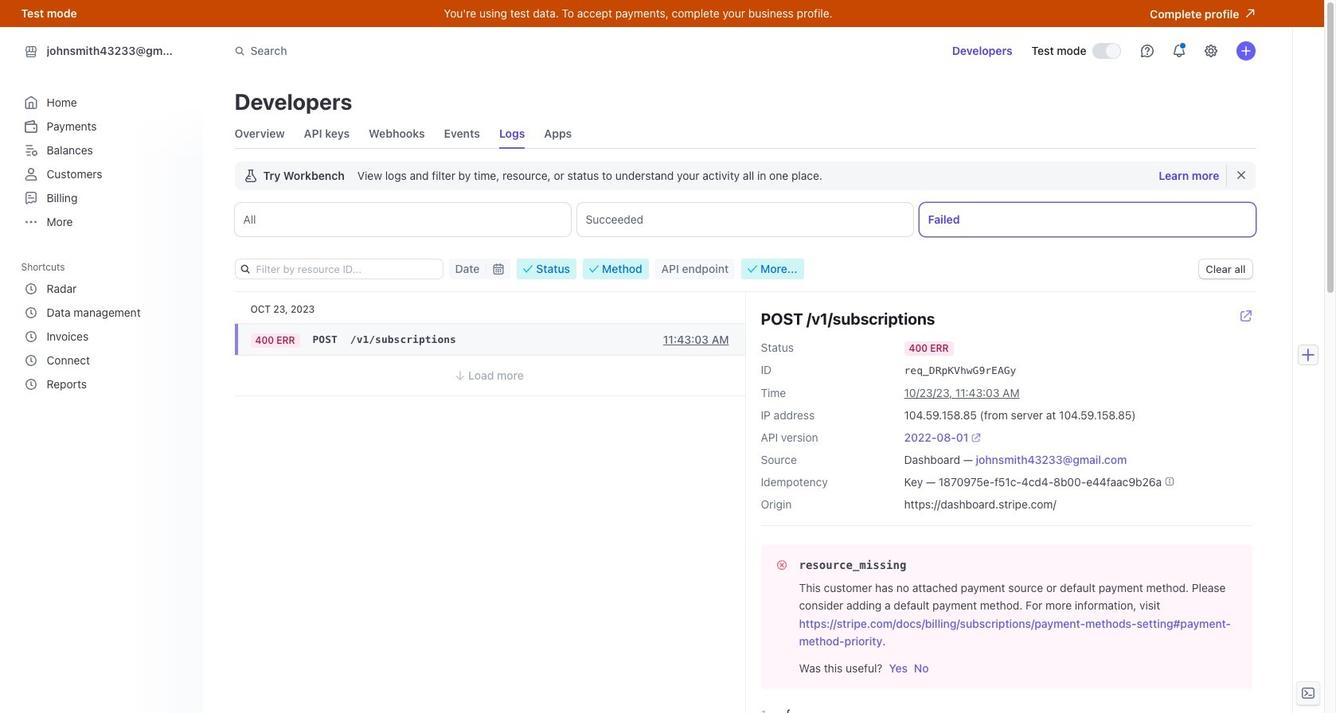 Task type: vqa. For each thing, say whether or not it's contained in the screenshot.
'Shortcuts' element
yes



Task type: locate. For each thing, give the bounding box(es) containing it.
None search field
[[225, 36, 674, 66]]

manage shortcuts image
[[174, 262, 184, 272]]

settings image
[[1205, 45, 1217, 57]]

Test mode checkbox
[[1093, 44, 1120, 58]]

Search text field
[[225, 36, 674, 66]]

shortcuts element
[[21, 256, 190, 397], [21, 277, 187, 397]]

tab list
[[235, 119, 572, 148]]

2 shortcuts element from the top
[[21, 277, 187, 397]]

help image
[[1141, 45, 1154, 57]]

1 shortcuts element from the top
[[21, 256, 190, 397]]

status tab list
[[231, 200, 1259, 240]]



Task type: describe. For each thing, give the bounding box(es) containing it.
Resource ID search field
[[250, 260, 442, 279]]

notifications image
[[1173, 45, 1185, 57]]

core navigation links element
[[21, 91, 187, 234]]



